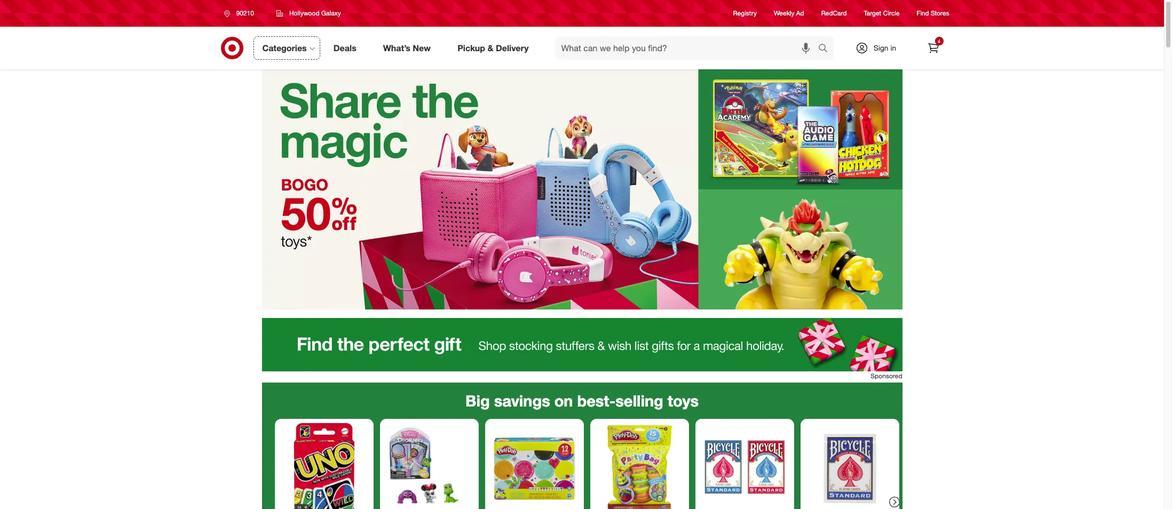 Task type: describe. For each thing, give the bounding box(es) containing it.
new
[[413, 42, 431, 53]]

pickup & delivery
[[458, 42, 529, 53]]

ad
[[796, 9, 804, 17]]

carousel region
[[262, 383, 902, 509]]

registry
[[733, 9, 757, 17]]


[[331, 186, 357, 241]]

pickup & delivery link
[[448, 36, 542, 60]]

find
[[917, 9, 929, 17]]

50
[[281, 186, 331, 241]]

90210 button
[[217, 4, 265, 23]]

selling
[[616, 391, 663, 411]]

on
[[554, 391, 573, 411]]

toys*
[[281, 232, 312, 250]]

sign in
[[874, 43, 896, 52]]

play-doh bright delights 12-pack image
[[489, 423, 579, 509]]

hollywood
[[289, 9, 320, 17]]

hollywood galaxy
[[289, 9, 341, 17]]

bogo
[[281, 175, 328, 194]]

target circle link
[[864, 9, 900, 18]]

bicycle standard playing cards 2pk image
[[699, 423, 790, 509]]

in
[[891, 43, 896, 52]]

what's new link
[[374, 36, 444, 60]]

redcard link
[[821, 9, 847, 18]]

what's new
[[383, 42, 431, 53]]

4 link
[[922, 36, 945, 60]]

toys
[[668, 391, 699, 411]]

what's
[[383, 42, 410, 53]]

target circle
[[864, 9, 900, 17]]

uno card game image
[[279, 423, 369, 509]]

50 
[[281, 186, 357, 241]]

savings
[[494, 391, 550, 411]]

sign in link
[[846, 36, 913, 60]]

deals link
[[324, 36, 370, 60]]

deals
[[333, 42, 356, 53]]

find stores
[[917, 9, 949, 17]]

categories link
[[253, 36, 320, 60]]

search
[[813, 44, 839, 54]]

galaxy
[[321, 9, 341, 17]]

&
[[488, 42, 493, 53]]



Task type: vqa. For each thing, say whether or not it's contained in the screenshot.
Men's Standard Fit Long Sleeve Checked Button-Down Shirt - Goodfellow & Co™ link
no



Task type: locate. For each thing, give the bounding box(es) containing it.
big
[[465, 391, 490, 411]]

share the magic image
[[262, 69, 902, 310]]

delivery
[[496, 42, 529, 53]]

registry link
[[733, 9, 757, 18]]

target
[[864, 9, 881, 17]]

sign
[[874, 43, 888, 52]]

best-
[[577, 391, 616, 411]]

redcard
[[821, 9, 847, 17]]

weekly ad
[[774, 9, 804, 17]]

big savings on best-selling toys
[[465, 391, 699, 411]]

bicycle standard playing cards image
[[805, 423, 895, 509]]

circle
[[883, 9, 900, 17]]

advertisement region
[[262, 318, 902, 371]]

disney doorables mini peek series 10 image
[[384, 423, 474, 509]]

stores
[[931, 9, 949, 17]]

4
[[938, 38, 941, 44]]

categories
[[262, 42, 307, 53]]

weekly ad link
[[774, 9, 804, 18]]

play-doh party bag - 15pc image
[[594, 423, 685, 509]]

pickup
[[458, 42, 485, 53]]

What can we help you find? suggestions appear below search field
[[555, 36, 821, 60]]

90210
[[236, 9, 254, 17]]

search button
[[813, 36, 839, 62]]

weekly
[[774, 9, 794, 17]]

find stores link
[[917, 9, 949, 18]]

sponsored
[[871, 372, 902, 380]]

hollywood galaxy button
[[269, 4, 348, 23]]



